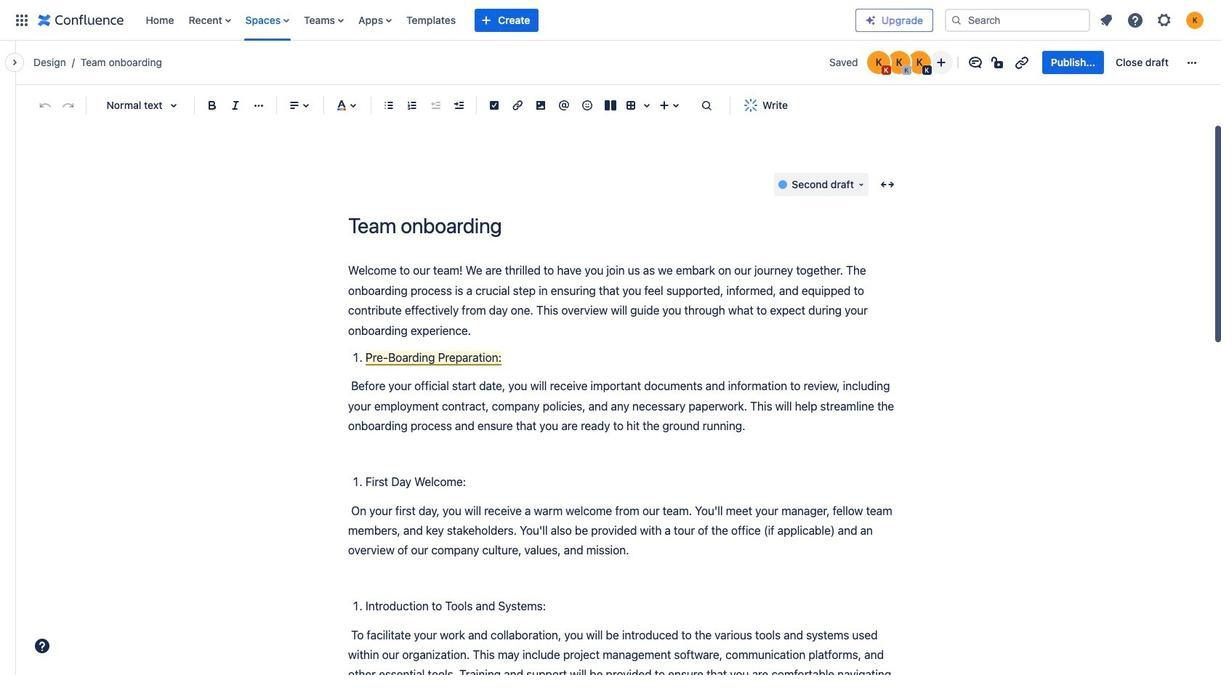 Task type: vqa. For each thing, say whether or not it's contained in the screenshot.
APPSWITCHER ICON
yes



Task type: locate. For each thing, give the bounding box(es) containing it.
Main content area, start typing to enter text. text field
[[348, 261, 901, 675]]

group
[[1042, 51, 1178, 74]]

italic ⌘i image
[[227, 97, 244, 114]]

notification icon image
[[1098, 11, 1115, 29]]

invite to edit image
[[933, 54, 950, 71]]

text formatting group
[[201, 94, 270, 117]]

banner
[[0, 0, 1222, 41]]

comment icon image
[[967, 54, 984, 71]]

0 horizontal spatial list
[[139, 0, 856, 40]]

premium image
[[865, 14, 877, 26]]

Search field
[[945, 8, 1091, 32]]

make page full-width image
[[879, 176, 897, 194]]

emoji : image
[[579, 97, 596, 114]]

1 horizontal spatial list
[[1094, 7, 1213, 33]]

table size image
[[638, 97, 656, 114]]

action item [] image
[[486, 97, 503, 114]]

global element
[[9, 0, 856, 40]]

None search field
[[945, 8, 1091, 32]]

your profile and preferences image
[[1187, 11, 1204, 29]]

list for appswitcher icon
[[139, 0, 856, 40]]

list
[[139, 0, 856, 40], [1094, 7, 1213, 33]]

confluence image
[[38, 11, 124, 29], [38, 11, 124, 29]]

mention @ image
[[556, 97, 573, 114]]

help icon image
[[1127, 11, 1144, 29]]

copy link image
[[1013, 54, 1031, 71]]



Task type: describe. For each thing, give the bounding box(es) containing it.
find and replace image
[[698, 97, 715, 114]]

search image
[[951, 14, 963, 26]]

align left image
[[286, 97, 303, 114]]

list formating group
[[377, 94, 470, 117]]

add image, video, or file image
[[532, 97, 550, 114]]

numbered list ⌘⇧7 image
[[404, 97, 421, 114]]

more formatting image
[[250, 97, 268, 114]]

appswitcher icon image
[[13, 11, 31, 29]]

expand sidebar image
[[0, 48, 32, 77]]

Give this page a title text field
[[348, 214, 901, 238]]

bold ⌘b image
[[204, 97, 221, 114]]

no restrictions image
[[990, 54, 1008, 71]]

layouts image
[[602, 97, 619, 114]]

list for premium icon
[[1094, 7, 1213, 33]]

indent tab image
[[450, 97, 468, 114]]

more image
[[1184, 54, 1201, 71]]

settings icon image
[[1156, 11, 1174, 29]]

link ⌘k image
[[509, 97, 526, 114]]

avatar group element
[[866, 49, 933, 76]]

bullet list ⌘⇧8 image
[[380, 97, 398, 114]]

table ⇧⌥t image
[[622, 97, 640, 114]]



